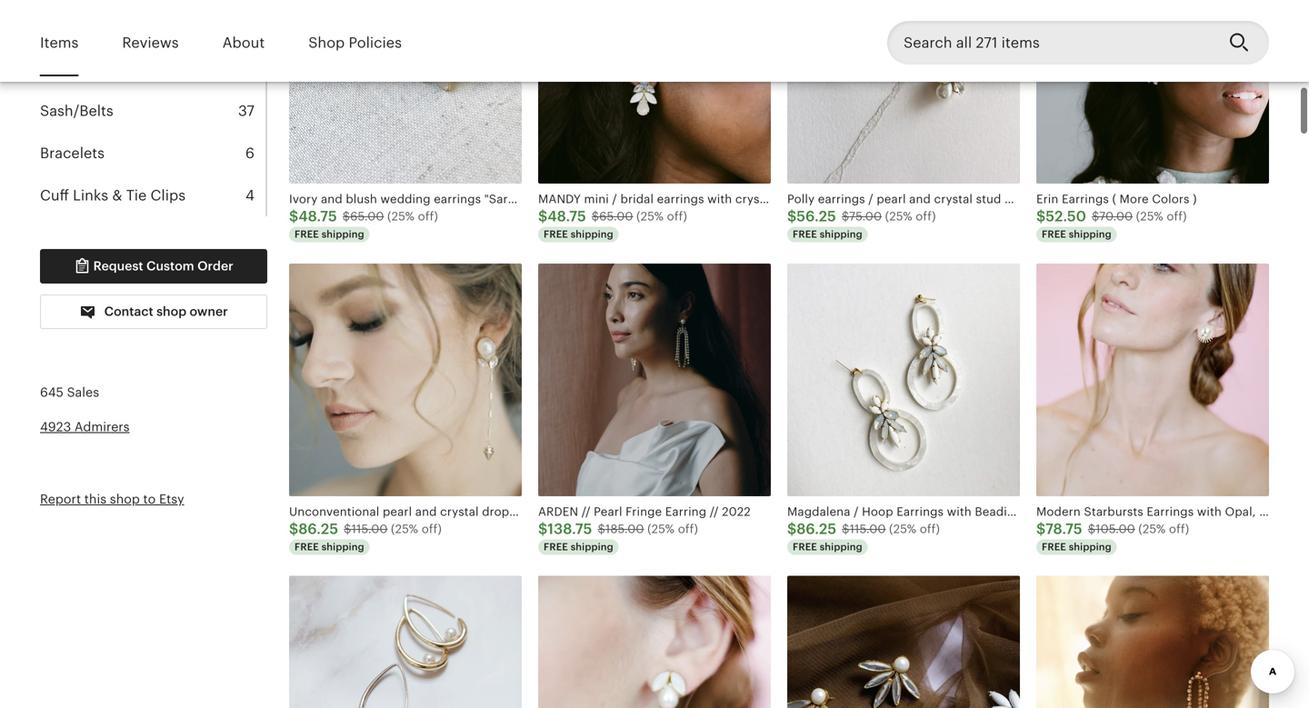 Task type: locate. For each thing, give the bounding box(es) containing it.
polly earrings / pearl and moonstone stud earring / classic wedding style image
[[538, 576, 771, 708]]

138.75
[[548, 521, 592, 538]]

115.00
[[352, 522, 388, 536], [850, 522, 886, 536]]

earrings
[[1062, 192, 1110, 206], [897, 505, 944, 519], [1147, 505, 1194, 519]]

1 horizontal spatial crystal
[[935, 192, 973, 206]]

0 vertical spatial pearl
[[877, 192, 906, 206]]

1 horizontal spatial &
[[112, 187, 122, 204]]

2 86.25 from the left
[[797, 521, 837, 538]]

earrings right starbursts at the right bottom of page
[[1147, 505, 1194, 519]]

arden
[[538, 505, 579, 519]]

1 vertical spatial &
[[112, 187, 122, 204]]

fringe
[[626, 505, 662, 519]]

0 horizontal spatial //
[[582, 505, 591, 519]]

wedding right blush
[[381, 192, 431, 206]]

pearl
[[594, 505, 623, 519], [1173, 505, 1201, 519]]

unconventional pearl and crystal drop earrings "landry" image
[[289, 264, 522, 496]]

wedding
[[1034, 505, 1085, 519]]

2 horizontal spatial earrings
[[1147, 505, 1194, 519]]

1 115.00 from the left
[[352, 522, 388, 536]]

1 horizontal spatial pearl
[[877, 192, 906, 206]]

wedding up the 70.00
[[1100, 192, 1150, 206]]

1 earring from the left
[[666, 505, 707, 519]]

report
[[40, 492, 81, 507]]

0 horizontal spatial shop
[[110, 492, 140, 507]]

earrings right the hoop
[[897, 505, 944, 519]]

1 vertical spatial crystal
[[440, 505, 479, 519]]

free inside modern starbursts earrings with opal, crystal a $ 78.75 $ 105.00 (25% off) free shipping
[[1042, 542, 1067, 553]]

order
[[197, 259, 233, 274]]

earrings up 52.50
[[1062, 192, 1110, 206]]

0 horizontal spatial pearl
[[383, 505, 412, 519]]

115.00 down unconventional
[[352, 522, 388, 536]]

polly earrings / pearl and crystal stud earring / classic wedding style $ 56.25 $ 75.00 (25% off) free shipping
[[788, 192, 1181, 240]]

earrings up the 138.75 on the left of page
[[513, 505, 560, 519]]

earring right fringe
[[666, 505, 707, 519]]

86.25 down unconventional
[[299, 521, 338, 538]]

arden // pearl fringe earring // 2022 image
[[538, 264, 771, 496]]

0 horizontal spatial earring
[[666, 505, 707, 519]]

earring
[[666, 505, 707, 519], [1205, 505, 1246, 519]]

6
[[245, 145, 255, 161]]

erin earrings ( more colors ) image
[[1037, 0, 1270, 184]]

and inside the ivory and blush wedding earrings "sarah" $ 48.75 $ 65.00 (25% off) free shipping
[[321, 192, 343, 206]]

pearl inside the 'polly earrings / pearl and crystal stud earring / classic wedding style $ 56.25 $ 75.00 (25% off) free shipping'
[[877, 192, 906, 206]]

pearl up 185.00
[[594, 505, 623, 519]]

free inside arden // pearl fringe earring // 2022 $ 138.75 $ 185.00 (25% off) free shipping
[[544, 542, 568, 553]]

0 horizontal spatial 86.25
[[299, 521, 338, 538]]

4
[[245, 187, 255, 204]]

free
[[295, 229, 319, 240], [544, 229, 568, 240], [793, 229, 818, 240], [1042, 229, 1067, 240], [295, 542, 319, 553], [544, 542, 568, 553], [793, 542, 818, 553], [1042, 542, 1067, 553]]

/ up 52.50
[[1050, 192, 1055, 206]]

this
[[84, 492, 107, 507]]

// up the 138.75 on the left of page
[[582, 505, 591, 519]]

3 tab from the top
[[40, 132, 266, 174]]

0 vertical spatial crystal
[[935, 192, 973, 206]]

crystal inside 'unconventional pearl and crystal drop earrings "landry" $ 86.25 $ 115.00 (25% off) free shipping'
[[440, 505, 479, 519]]

0 horizontal spatial crystal
[[440, 505, 479, 519]]

2 wedding from the left
[[1100, 192, 1150, 206]]

1 vertical spatial pearl
[[383, 505, 412, 519]]

& right halos
[[83, 61, 93, 77]]

86.25
[[299, 521, 338, 538], [797, 521, 837, 538]]

shop policies
[[309, 35, 402, 51]]

off)
[[418, 210, 438, 223], [667, 210, 688, 223], [916, 210, 936, 223], [1167, 210, 1187, 223], [422, 522, 442, 536], [678, 522, 698, 536], [920, 522, 940, 536], [1170, 522, 1190, 536]]

shipping inside arden // pearl fringe earring // 2022 $ 138.75 $ 185.00 (25% off) free shipping
[[571, 542, 614, 553]]

off) inside erin earrings ( more colors ) $ 52.50 $ 70.00 (25% off) free shipping
[[1167, 210, 1187, 223]]

//
[[582, 505, 591, 519], [710, 505, 719, 519]]

off) inside 'unconventional pearl and crystal drop earrings "landry" $ 86.25 $ 115.00 (25% off) free shipping'
[[422, 522, 442, 536]]

crystal left drop on the bottom of page
[[440, 505, 479, 519]]

earrings up 75.00
[[818, 192, 866, 206]]

75.00
[[849, 210, 882, 223]]

1 wedding from the left
[[381, 192, 431, 206]]

0 horizontal spatial 48.75
[[299, 208, 337, 225]]

1 horizontal spatial wedding
[[1100, 192, 1150, 206]]

crystal
[[935, 192, 973, 206], [440, 505, 479, 519]]

pearl right of
[[1173, 505, 1201, 519]]

shipping inside the ivory and blush wedding earrings "sarah" $ 48.75 $ 65.00 (25% off) free shipping
[[322, 229, 364, 240]]

pearl
[[877, 192, 906, 206], [383, 505, 412, 519]]

& left tie
[[112, 187, 122, 204]]

0 vertical spatial &
[[83, 61, 93, 77]]

pearl up 75.00
[[877, 192, 906, 206]]

sales
[[67, 385, 99, 400]]

52.50
[[1046, 208, 1087, 225]]

earrings left "sarah"
[[434, 192, 481, 206]]

0 horizontal spatial 115.00
[[352, 522, 388, 536]]

1 horizontal spatial earrings
[[1062, 192, 1110, 206]]

(25% inside arden // pearl fringe earring // 2022 $ 138.75 $ 185.00 (25% off) free shipping
[[648, 522, 675, 536]]

admirers
[[74, 420, 130, 434]]

tab up request custom order link
[[40, 174, 266, 217]]

tab
[[40, 6, 266, 48], [40, 90, 266, 132], [40, 132, 266, 174], [40, 174, 266, 217]]

1 65.00 from the left
[[350, 210, 384, 223]]

earrings
[[434, 192, 481, 206], [818, 192, 866, 206], [513, 505, 560, 519]]

0 vertical spatial shop
[[157, 304, 187, 319]]

1 horizontal spatial earring
[[1205, 505, 1246, 519]]

1 vertical spatial shop
[[110, 492, 140, 507]]

4 tab from the top
[[40, 174, 266, 217]]

with inside magdalena / hoop earrings with beading / wedding day mother of pearl earring $ 86.25 $ 115.00 (25% off) free shipping
[[947, 505, 972, 519]]

free inside $ 48.75 $ 65.00 (25% off) free shipping
[[544, 229, 568, 240]]

"sarah"
[[485, 192, 526, 206]]

and left stud
[[910, 192, 931, 206]]

0 horizontal spatial with
[[947, 505, 972, 519]]

and left drop on the bottom of page
[[415, 505, 437, 519]]

earring inside magdalena / hoop earrings with beading / wedding day mother of pearl earring $ 86.25 $ 115.00 (25% off) free shipping
[[1205, 505, 1246, 519]]

2 65.00 from the left
[[600, 210, 633, 223]]

0 horizontal spatial pearl
[[594, 505, 623, 519]]

contact shop owner
[[101, 304, 228, 319]]

crystal left stud
[[935, 192, 973, 206]]

earrings inside the 'polly earrings / pearl and crystal stud earring / classic wedding style $ 56.25 $ 75.00 (25% off) free shipping'
[[818, 192, 866, 206]]

off) inside $ 48.75 $ 65.00 (25% off) free shipping
[[667, 210, 688, 223]]

free inside erin earrings ( more colors ) $ 52.50 $ 70.00 (25% off) free shipping
[[1042, 229, 1067, 240]]

1 horizontal spatial shop
[[157, 304, 187, 319]]

shop
[[157, 304, 187, 319], [110, 492, 140, 507]]

0 horizontal spatial earrings
[[434, 192, 481, 206]]

2 115.00 from the left
[[850, 522, 886, 536]]

with
[[947, 505, 972, 519], [1198, 505, 1222, 519]]

earring left crystal
[[1205, 505, 1246, 519]]

1 horizontal spatial earrings
[[513, 505, 560, 519]]

polly earrings / pearl and crystal stud earring / classic wedding style image
[[788, 0, 1020, 184]]

shop
[[309, 35, 345, 51]]

86.25 down magdalena
[[797, 521, 837, 538]]

earring
[[1005, 192, 1046, 206]]

jordyn earrings / pearl hoop earring / minimalist bridal earrings image
[[289, 576, 522, 708]]

tab up the clips at the top of page
[[40, 132, 266, 174]]

0 horizontal spatial &
[[83, 61, 93, 77]]

a
[[1304, 505, 1310, 519]]

1 horizontal spatial //
[[710, 505, 719, 519]]

with inside modern starbursts earrings with opal, crystal a $ 78.75 $ 105.00 (25% off) free shipping
[[1198, 505, 1222, 519]]

pearl inside arden // pearl fringe earring // 2022 $ 138.75 $ 185.00 (25% off) free shipping
[[594, 505, 623, 519]]

1 86.25 from the left
[[299, 521, 338, 538]]

tab up the headbands
[[40, 6, 266, 48]]

1 48.75 from the left
[[299, 208, 337, 225]]

crystal inside the 'polly earrings / pearl and crystal stud earring / classic wedding style $ 56.25 $ 75.00 (25% off) free shipping'
[[935, 192, 973, 206]]

2 48.75 from the left
[[548, 208, 586, 225]]

stud
[[976, 192, 1002, 206]]

off) inside modern starbursts earrings with opal, crystal a $ 78.75 $ 105.00 (25% off) free shipping
[[1170, 522, 1190, 536]]

shipping
[[322, 229, 364, 240], [571, 229, 614, 240], [820, 229, 863, 240], [1069, 229, 1112, 240], [322, 542, 364, 553], [571, 542, 614, 553], [820, 542, 863, 553], [1069, 542, 1112, 553]]

1 horizontal spatial 115.00
[[850, 522, 886, 536]]

&
[[83, 61, 93, 77], [112, 187, 122, 204]]

// left 2022
[[710, 505, 719, 519]]

0 horizontal spatial 65.00
[[350, 210, 384, 223]]

shipping inside modern starbursts earrings with opal, crystal a $ 78.75 $ 105.00 (25% off) free shipping
[[1069, 542, 1112, 553]]

unconventional pearl and crystal drop earrings "landry" $ 86.25 $ 115.00 (25% off) free shipping
[[289, 505, 612, 553]]

aurora // beaded earring // spring capsule image
[[788, 576, 1020, 708]]

(25% inside the 'polly earrings / pearl and crystal stud earring / classic wedding style $ 56.25 $ 75.00 (25% off) free shipping'
[[886, 210, 913, 223]]

1 horizontal spatial and
[[415, 505, 437, 519]]

1 horizontal spatial 86.25
[[797, 521, 837, 538]]

1 horizontal spatial pearl
[[1173, 505, 1201, 519]]

0 horizontal spatial wedding
[[381, 192, 431, 206]]

2 with from the left
[[1198, 505, 1222, 519]]

(25% inside erin earrings ( more colors ) $ 52.50 $ 70.00 (25% off) free shipping
[[1137, 210, 1164, 223]]

/ left the hoop
[[854, 505, 859, 519]]

owner
[[190, 304, 228, 319]]

earring inside arden // pearl fringe earring // 2022 $ 138.75 $ 185.00 (25% off) free shipping
[[666, 505, 707, 519]]

1 horizontal spatial 48.75
[[548, 208, 586, 225]]

shop policies link
[[309, 22, 402, 64]]

48.75
[[299, 208, 337, 225], [548, 208, 586, 225]]

with left beading
[[947, 505, 972, 519]]

115.00 down the hoop
[[850, 522, 886, 536]]

bracelets
[[40, 145, 105, 161]]

2 tab from the top
[[40, 90, 266, 132]]

65.00
[[350, 210, 384, 223], [600, 210, 633, 223]]

2 horizontal spatial earrings
[[818, 192, 866, 206]]

classic
[[1058, 192, 1097, 206]]

2 earring from the left
[[1205, 505, 1246, 519]]

48.75 inside the ivory and blush wedding earrings "sarah" $ 48.75 $ 65.00 (25% off) free shipping
[[299, 208, 337, 225]]

0 horizontal spatial earrings
[[897, 505, 944, 519]]

shop left the to
[[110, 492, 140, 507]]

shop left owner
[[157, 304, 187, 319]]

/ up 75.00
[[869, 192, 874, 206]]

1 with from the left
[[947, 505, 972, 519]]

115.00 inside magdalena / hoop earrings with beading / wedding day mother of pearl earring $ 86.25 $ 115.00 (25% off) free shipping
[[850, 522, 886, 536]]

wedding
[[381, 192, 431, 206], [1100, 192, 1150, 206]]

pearl inside 'unconventional pearl and crystal drop earrings "landry" $ 86.25 $ 115.00 (25% off) free shipping'
[[383, 505, 412, 519]]

2 horizontal spatial and
[[910, 192, 931, 206]]

with left opal,
[[1198, 505, 1222, 519]]

1 horizontal spatial 65.00
[[600, 210, 633, 223]]

1 pearl from the left
[[594, 505, 623, 519]]

(
[[1113, 192, 1117, 206]]

tab down the headbands
[[40, 90, 266, 132]]

pearl right unconventional
[[383, 505, 412, 519]]

off) inside arden // pearl fringe earring // 2022 $ 138.75 $ 185.00 (25% off) free shipping
[[678, 522, 698, 536]]

off) inside magdalena / hoop earrings with beading / wedding day mother of pearl earring $ 86.25 $ 115.00 (25% off) free shipping
[[920, 522, 940, 536]]

$
[[289, 208, 299, 225], [538, 208, 548, 225], [788, 208, 797, 225], [1037, 208, 1046, 225], [343, 210, 350, 223], [592, 210, 600, 223], [842, 210, 849, 223], [1092, 210, 1100, 223], [289, 521, 299, 538], [538, 521, 548, 538], [788, 521, 797, 538], [1037, 521, 1046, 538], [344, 522, 352, 536], [598, 522, 606, 536], [842, 522, 850, 536], [1088, 522, 1096, 536]]

1 horizontal spatial with
[[1198, 505, 1222, 519]]

shipping inside erin earrings ( more colors ) $ 52.50 $ 70.00 (25% off) free shipping
[[1069, 229, 1112, 240]]

/
[[869, 192, 874, 206], [1050, 192, 1055, 206], [854, 505, 859, 519], [1026, 505, 1031, 519]]

and right "ivory"
[[321, 192, 343, 206]]

0 horizontal spatial and
[[321, 192, 343, 206]]

shipping inside 'unconventional pearl and crystal drop earrings "landry" $ 86.25 $ 115.00 (25% off) free shipping'
[[322, 542, 364, 553]]

etsy
[[159, 492, 184, 507]]

2 pearl from the left
[[1173, 505, 1201, 519]]



Task type: describe. For each thing, give the bounding box(es) containing it.
shipping inside magdalena / hoop earrings with beading / wedding day mother of pearl earring $ 86.25 $ 115.00 (25% off) free shipping
[[820, 542, 863, 553]]

"landry"
[[563, 505, 612, 519]]

opal,
[[1226, 505, 1257, 519]]

beading
[[975, 505, 1023, 519]]

reviews link
[[122, 22, 179, 64]]

4923 admirers link
[[40, 420, 130, 434]]

links
[[73, 187, 108, 204]]

colors
[[1153, 192, 1190, 206]]

about
[[222, 35, 265, 51]]

ivory
[[289, 192, 318, 206]]

ivory and blush wedding earrings "sarah" image
[[289, 0, 522, 184]]

more
[[1120, 192, 1149, 206]]

crystal
[[1260, 505, 1300, 519]]

Search all 271 items text field
[[888, 21, 1215, 65]]

modern starbursts earrings with opal, crystal a $ 78.75 $ 105.00 (25% off) free shipping
[[1037, 505, 1310, 553]]

(25% inside magdalena / hoop earrings with beading / wedding day mother of pearl earring $ 86.25 $ 115.00 (25% off) free shipping
[[890, 522, 917, 536]]

4923 admirers
[[40, 420, 130, 434]]

free inside the ivory and blush wedding earrings "sarah" $ 48.75 $ 65.00 (25% off) free shipping
[[295, 229, 319, 240]]

halos
[[40, 61, 79, 77]]

56.25
[[797, 208, 837, 225]]

1 tab from the top
[[40, 6, 266, 48]]

hoop
[[862, 505, 894, 519]]

free inside 'unconventional pearl and crystal drop earrings "landry" $ 86.25 $ 115.00 (25% off) free shipping'
[[295, 542, 319, 553]]

request custom order
[[90, 259, 233, 274]]

earrings inside the ivory and blush wedding earrings "sarah" $ 48.75 $ 65.00 (25% off) free shipping
[[434, 192, 481, 206]]

polly
[[788, 192, 815, 206]]

earrings inside modern starbursts earrings with opal, crystal a $ 78.75 $ 105.00 (25% off) free shipping
[[1147, 505, 1194, 519]]

78.75
[[1046, 521, 1083, 538]]

86.25 inside magdalena / hoop earrings with beading / wedding day mother of pearl earring $ 86.25 $ 115.00 (25% off) free shipping
[[797, 521, 837, 538]]

2022
[[722, 505, 751, 519]]

mother
[[1113, 505, 1155, 519]]

about link
[[222, 22, 265, 64]]

1 // from the left
[[582, 505, 591, 519]]

earrings inside erin earrings ( more colors ) $ 52.50 $ 70.00 (25% off) free shipping
[[1062, 192, 1110, 206]]

modern starbursts earrings with opal, crystal and pearl details image
[[1037, 264, 1270, 496]]

(25% inside the ivory and blush wedding earrings "sarah" $ 48.75 $ 65.00 (25% off) free shipping
[[387, 210, 415, 223]]

shipping inside the 'polly earrings / pearl and crystal stud earring / classic wedding style $ 56.25 $ 75.00 (25% off) free shipping'
[[820, 229, 863, 240]]

contact
[[104, 304, 153, 319]]

of
[[1158, 505, 1170, 519]]

wedding inside the ivory and blush wedding earrings "sarah" $ 48.75 $ 65.00 (25% off) free shipping
[[381, 192, 431, 206]]

2 // from the left
[[710, 505, 719, 519]]

policies
[[349, 35, 402, 51]]

/ right beading
[[1026, 505, 1031, 519]]

drop
[[482, 505, 509, 519]]

and inside the 'polly earrings / pearl and crystal stud earring / classic wedding style $ 56.25 $ 75.00 (25% off) free shipping'
[[910, 192, 931, 206]]

645
[[40, 385, 64, 400]]

185.00
[[606, 522, 644, 536]]

blush
[[346, 192, 377, 206]]

115.00 inside 'unconventional pearl and crystal drop earrings "landry" $ 86.25 $ 115.00 (25% off) free shipping'
[[352, 522, 388, 536]]

custom
[[146, 259, 194, 274]]

free inside the 'polly earrings / pearl and crystal stud earring / classic wedding style $ 56.25 $ 75.00 (25% off) free shipping'
[[793, 229, 818, 240]]

shipping inside $ 48.75 $ 65.00 (25% off) free shipping
[[571, 229, 614, 240]]

645 sales
[[40, 385, 99, 400]]

tie
[[126, 187, 147, 204]]

magdalena
[[788, 505, 851, 519]]

reagan // statement crystal earrings // spring capsule image
[[1037, 576, 1270, 708]]

halos & headbands
[[40, 61, 176, 77]]

65.00 inside $ 48.75 $ 65.00 (25% off) free shipping
[[600, 210, 633, 223]]

ivory and blush wedding earrings "sarah" $ 48.75 $ 65.00 (25% off) free shipping
[[289, 192, 526, 240]]

contact shop owner button
[[40, 295, 267, 329]]

cuff links & tie clips
[[40, 187, 186, 204]]

free inside magdalena / hoop earrings with beading / wedding day mother of pearl earring $ 86.25 $ 115.00 (25% off) free shipping
[[793, 542, 818, 553]]

style
[[1153, 192, 1181, 206]]

modern
[[1037, 505, 1081, 519]]

65.00 inside the ivory and blush wedding earrings "sarah" $ 48.75 $ 65.00 (25% off) free shipping
[[350, 210, 384, 223]]

day
[[1089, 505, 1110, 519]]

erin
[[1037, 192, 1059, 206]]

unconventional
[[289, 505, 380, 519]]

headbands
[[97, 61, 176, 77]]

shop inside contact shop owner button
[[157, 304, 187, 319]]

(25% inside $ 48.75 $ 65.00 (25% off) free shipping
[[637, 210, 664, 223]]

tab containing sash/belts
[[40, 90, 266, 132]]

mandy mini / bridal earrings with crystals and blush beading / statment earrings [more colors] image
[[538, 0, 771, 184]]

request
[[93, 259, 143, 274]]

86.25 inside 'unconventional pearl and crystal drop earrings "landry" $ 86.25 $ 115.00 (25% off) free shipping'
[[299, 521, 338, 538]]

earrings inside 'unconventional pearl and crystal drop earrings "landry" $ 86.25 $ 115.00 (25% off) free shipping'
[[513, 505, 560, 519]]

wedding inside the 'polly earrings / pearl and crystal stud earring / classic wedding style $ 56.25 $ 75.00 (25% off) free shipping'
[[1100, 192, 1150, 206]]

(25% inside modern starbursts earrings with opal, crystal a $ 78.75 $ 105.00 (25% off) free shipping
[[1139, 522, 1166, 536]]

reviews
[[122, 35, 179, 51]]

(25% inside 'unconventional pearl and crystal drop earrings "landry" $ 86.25 $ 115.00 (25% off) free shipping'
[[391, 522, 418, 536]]

items
[[40, 35, 79, 51]]

sash/belts
[[40, 103, 113, 119]]

off) inside the ivory and blush wedding earrings "sarah" $ 48.75 $ 65.00 (25% off) free shipping
[[418, 210, 438, 223]]

and inside 'unconventional pearl and crystal drop earrings "landry" $ 86.25 $ 115.00 (25% off) free shipping'
[[415, 505, 437, 519]]

cuff
[[40, 187, 69, 204]]

magdalena / hoop earrings with beading / wedding day mother of pearl earring $ 86.25 $ 115.00 (25% off) free shipping
[[788, 505, 1246, 553]]

earrings inside magdalena / hoop earrings with beading / wedding day mother of pearl earring $ 86.25 $ 115.00 (25% off) free shipping
[[897, 505, 944, 519]]

70.00
[[1100, 210, 1133, 223]]

request custom order link
[[40, 249, 267, 284]]

105.00
[[1096, 522, 1136, 536]]

to
[[143, 492, 156, 507]]

erin earrings ( more colors ) $ 52.50 $ 70.00 (25% off) free shipping
[[1037, 192, 1197, 240]]

arden // pearl fringe earring // 2022 $ 138.75 $ 185.00 (25% off) free shipping
[[538, 505, 751, 553]]

report this shop to etsy link
[[40, 492, 184, 507]]

tab containing bracelets
[[40, 132, 266, 174]]

sections tab list
[[40, 0, 267, 217]]

)
[[1193, 192, 1197, 206]]

48.75 inside $ 48.75 $ 65.00 (25% off) free shipping
[[548, 208, 586, 225]]

magdalena / hoop earrings with beading / wedding day mother of pearl earring image
[[788, 264, 1020, 496]]

report this shop to etsy
[[40, 492, 184, 507]]

tab containing cuff links & tie clips
[[40, 174, 266, 217]]

items link
[[40, 22, 79, 64]]

37
[[238, 103, 255, 119]]

starbursts
[[1084, 505, 1144, 519]]

clips
[[151, 187, 186, 204]]

$ 48.75 $ 65.00 (25% off) free shipping
[[538, 208, 688, 240]]

4923
[[40, 420, 71, 434]]

off) inside the 'polly earrings / pearl and crystal stud earring / classic wedding style $ 56.25 $ 75.00 (25% off) free shipping'
[[916, 210, 936, 223]]

pearl inside magdalena / hoop earrings with beading / wedding day mother of pearl earring $ 86.25 $ 115.00 (25% off) free shipping
[[1173, 505, 1201, 519]]



Task type: vqa. For each thing, say whether or not it's contained in the screenshot.
"this"
yes



